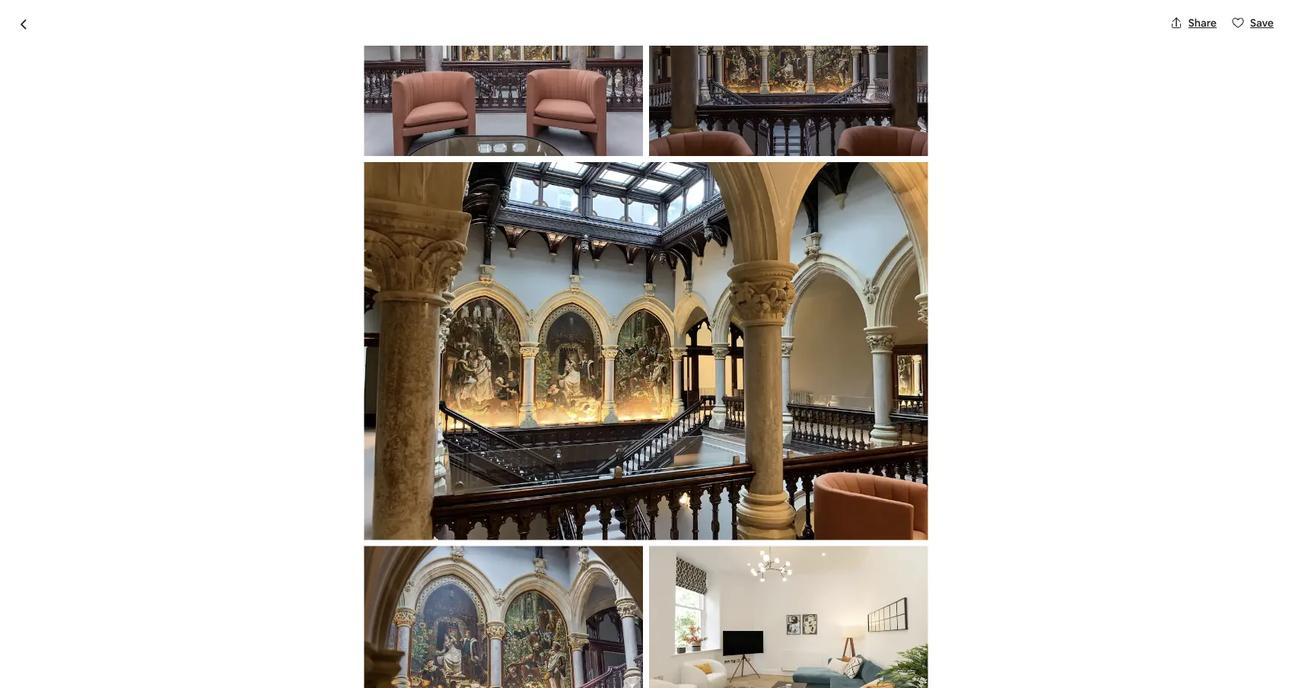 Task type: vqa. For each thing, say whether or not it's contained in the screenshot.
Theobold
yes



Task type: describe. For each thing, give the bounding box(es) containing it.
mansion
[[521, 78, 598, 103]]

entire home hosted by sykes holiday cottages 3 beds · 2 baths
[[220, 532, 586, 574]]

kingdom
[[405, 110, 451, 124]]

11/19/2023
[[816, 611, 869, 625]]

share button
[[1164, 10, 1223, 36]]

other
[[486, 638, 513, 652]]

Start your search search field
[[532, 12, 760, 49]]

holiday cottages
[[449, 532, 586, 554]]

entire
[[220, 532, 266, 554]]

hosted
[[318, 532, 374, 554]]

the
[[220, 78, 255, 103]]

england,
[[323, 110, 366, 124]]

for
[[470, 638, 484, 652]]

theobold
[[260, 78, 349, 103]]

baths
[[406, 559, 438, 574]]

has
[[386, 638, 403, 652]]

save button
[[1226, 10, 1280, 36]]

share
[[1189, 16, 1217, 30]]

host
[[343, 619, 369, 634]]

$212
[[807, 552, 843, 574]]

1569
[[405, 638, 428, 652]]

$212 night
[[807, 552, 876, 574]]

·
[[391, 559, 394, 574]]

the theobold suite stone cross mansion image 3 image
[[652, 333, 859, 509]]

the theobold suite stone cross mansion image 1 image
[[220, 145, 646, 509]]

dialog containing share
[[0, 0, 1292, 688]]

sykes inside 'experienced host sykes holiday cottages has 1569 reviews for other places.'
[[269, 638, 297, 652]]

experienced host sykes holiday cottages has 1569 reviews for other places.
[[269, 619, 550, 652]]

reviews
[[430, 638, 467, 652]]

cross
[[464, 78, 517, 103]]



Task type: locate. For each thing, give the bounding box(es) containing it.
holiday
[[299, 638, 335, 652]]

listing image 8 image
[[364, 0, 643, 156], [364, 0, 643, 156]]

11/19/2023 button
[[807, 591, 1053, 634]]

the theobold suite stone cross mansion image 2 image
[[652, 145, 859, 327]]

united
[[369, 110, 403, 124]]

listing image 12 image
[[649, 546, 928, 688], [649, 546, 928, 688]]

sykes inside entire home hosted by sykes holiday cottages 3 beds · 2 baths
[[400, 532, 446, 554]]

experienced
[[269, 619, 341, 634]]

0 vertical spatial sykes
[[400, 532, 446, 554]]

cottages
[[338, 638, 384, 652]]

listing image 9 image
[[649, 0, 928, 156], [649, 0, 928, 156]]

beds
[[361, 559, 388, 574]]

2
[[397, 559, 403, 574]]

by
[[377, 532, 397, 554]]

save
[[1251, 16, 1274, 30]]

stone
[[405, 78, 460, 103]]

1 vertical spatial sykes
[[269, 638, 297, 652]]

listing image 10 image
[[364, 162, 928, 540], [364, 162, 928, 540]]

the theobold suite stone cross mansion image 4 image
[[865, 145, 1072, 327]]

0 horizontal spatial sykes
[[269, 638, 297, 652]]

the theobold suite stone cross mansion image 5 image
[[865, 333, 1072, 509]]

home
[[270, 532, 315, 554]]

3
[[351, 559, 358, 574]]

cumbria, england, united kingdom button
[[275, 108, 451, 126]]

dialog
[[0, 0, 1292, 688]]

suite
[[354, 78, 401, 103]]

learn more about the host, sykes holiday cottages. image
[[675, 533, 717, 576], [675, 533, 717, 576]]

the theobold suite stone cross mansion cumbria, england, united kingdom
[[220, 78, 598, 124]]

night
[[847, 557, 876, 572]]

sykes
[[400, 532, 446, 554], [269, 638, 297, 652]]

sykes up baths
[[400, 532, 446, 554]]

1 horizontal spatial sykes
[[400, 532, 446, 554]]

listing image 11 image
[[364, 546, 643, 688], [364, 546, 643, 688]]

cumbria,
[[275, 110, 321, 124]]

sykes down experienced
[[269, 638, 297, 652]]

places.
[[515, 638, 550, 652]]



